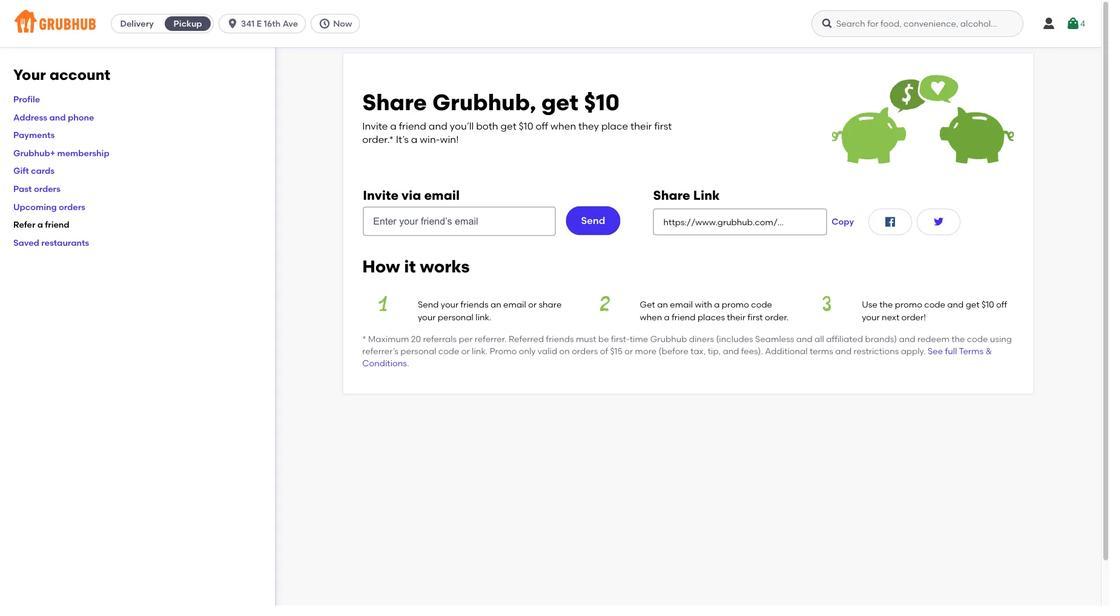 Task type: locate. For each thing, give the bounding box(es) containing it.
their inside share grubhub, get $10 invite a friend and you'll both get $10 off when they place their first order.* it's a win-win!
[[631, 120, 652, 132]]

profile link
[[13, 94, 40, 104]]

2 vertical spatial get
[[966, 300, 980, 310]]

0 horizontal spatial share
[[362, 89, 427, 116]]

the
[[880, 300, 893, 310], [952, 334, 965, 344]]

friends
[[461, 300, 489, 310], [546, 334, 574, 344]]

link. down referrer.
[[472, 346, 488, 357]]

valid
[[538, 346, 558, 357]]

0 horizontal spatial get
[[501, 120, 517, 132]]

fees).
[[741, 346, 763, 357]]

ave
[[283, 18, 298, 29]]

share grubhub, get $10 invite a friend and you'll both get $10 off when they place their first order.* it's a win-win!
[[362, 89, 672, 145]]

svg image left 4 button
[[1042, 16, 1057, 31]]

share grubhub and save image
[[832, 73, 1014, 164]]

1 horizontal spatial the
[[952, 334, 965, 344]]

0 vertical spatial $10
[[584, 89, 620, 116]]

a
[[390, 120, 397, 132], [411, 134, 418, 145], [37, 220, 43, 230], [715, 300, 720, 310], [664, 312, 670, 322]]

1 promo from the left
[[722, 300, 749, 310]]

when
[[551, 120, 576, 132], [640, 312, 662, 322]]

get
[[542, 89, 579, 116], [501, 120, 517, 132], [966, 300, 980, 310]]

2 vertical spatial orders
[[572, 346, 598, 357]]

their up '(includes'
[[727, 312, 746, 322]]

1 horizontal spatial their
[[727, 312, 746, 322]]

saved restaurants link
[[13, 237, 89, 248]]

promo up order!
[[895, 300, 923, 310]]

1 vertical spatial send
[[418, 300, 439, 310]]

time
[[630, 334, 648, 344]]

link.
[[476, 312, 492, 322], [472, 346, 488, 357]]

step 1 image
[[362, 296, 403, 311]]

off inside use the promo code and get $10 off your next order!
[[997, 300, 1008, 310]]

0 horizontal spatial their
[[631, 120, 652, 132]]

1 horizontal spatial promo
[[895, 300, 923, 310]]

2 horizontal spatial get
[[966, 300, 980, 310]]

orders inside * maximum 20 referrals per referrer. referred friends must be first-time grubhub diners (includes seamless and all affiliated brands) and redeem the code using referrer's personal code or link. promo only valid on orders of $15 or more (before tax, tip, and fees). additional terms and restrictions apply.
[[572, 346, 598, 357]]

0 vertical spatial send
[[581, 215, 606, 227]]

341 e 16th ave
[[241, 18, 298, 29]]

and down affiliated
[[836, 346, 852, 357]]

friends up per
[[461, 300, 489, 310]]

when inside share grubhub, get $10 invite a friend and you'll both get $10 off when they place their first order.* it's a win-win!
[[551, 120, 576, 132]]

$10 up place
[[584, 89, 620, 116]]

0 vertical spatial when
[[551, 120, 576, 132]]

orders up refer a friend link
[[59, 202, 85, 212]]

1 horizontal spatial $10
[[584, 89, 620, 116]]

get up they
[[542, 89, 579, 116]]

share up the it's
[[362, 89, 427, 116]]

places
[[698, 312, 725, 322]]

code up order!
[[925, 300, 946, 310]]

0 horizontal spatial personal
[[401, 346, 437, 357]]

$10 right both
[[519, 120, 534, 132]]

1 horizontal spatial friend
[[399, 120, 427, 132]]

svg image inside now button
[[319, 18, 331, 30]]

code inside get an email with a promo code when a friend places their first order.
[[752, 300, 773, 310]]

1 horizontal spatial first
[[748, 312, 763, 322]]

an
[[491, 300, 502, 310], [658, 300, 668, 310]]

get inside use the promo code and get $10 off your next order!
[[966, 300, 980, 310]]

how
[[362, 256, 400, 276]]

address
[[13, 112, 47, 122]]

friend inside get an email with a promo code when a friend places their first order.
[[672, 312, 696, 322]]

0 vertical spatial get
[[542, 89, 579, 116]]

step 3 image
[[807, 296, 848, 311]]

0 horizontal spatial send
[[418, 300, 439, 310]]

2 horizontal spatial email
[[670, 300, 693, 310]]

email left with
[[670, 300, 693, 310]]

promo
[[722, 300, 749, 310], [895, 300, 923, 310]]

profile
[[13, 94, 40, 104]]

None text field
[[654, 209, 827, 235]]

refer a friend link
[[13, 220, 69, 230]]

0 horizontal spatial the
[[880, 300, 893, 310]]

an up referrer.
[[491, 300, 502, 310]]

and up redeem
[[948, 300, 964, 310]]

your down use
[[862, 312, 880, 322]]

win!
[[440, 134, 459, 145]]

Search for food, convenience, alcohol... search field
[[812, 10, 1024, 37]]

grubhub+
[[13, 148, 55, 158]]

friend inside share grubhub, get $10 invite a friend and you'll both get $10 off when they place their first order.* it's a win-win!
[[399, 120, 427, 132]]

1 horizontal spatial friends
[[546, 334, 574, 344]]

0 vertical spatial personal
[[438, 312, 474, 322]]

0 horizontal spatial off
[[536, 120, 548, 132]]

svg image
[[1042, 16, 1057, 31], [227, 18, 239, 30]]

be
[[599, 334, 609, 344]]

when left they
[[551, 120, 576, 132]]

1 vertical spatial invite
[[363, 187, 399, 203]]

of
[[600, 346, 608, 357]]

svg image left 341
[[227, 18, 239, 30]]

the up full
[[952, 334, 965, 344]]

and up win-
[[429, 120, 448, 132]]

1 vertical spatial link.
[[472, 346, 488, 357]]

refer a friend
[[13, 220, 69, 230]]

2 horizontal spatial your
[[862, 312, 880, 322]]

1 vertical spatial off
[[997, 300, 1008, 310]]

first right place
[[655, 120, 672, 132]]

2 an from the left
[[658, 300, 668, 310]]

link. up referrer.
[[476, 312, 492, 322]]

main navigation navigation
[[0, 0, 1102, 47]]

your up referrals
[[441, 300, 459, 310]]

1 horizontal spatial get
[[542, 89, 579, 116]]

a right refer
[[37, 220, 43, 230]]

1 horizontal spatial off
[[997, 300, 1008, 310]]

email
[[424, 187, 460, 203], [504, 300, 526, 310], [670, 300, 693, 310]]

orders
[[34, 184, 60, 194], [59, 202, 85, 212], [572, 346, 598, 357]]

2 vertical spatial friend
[[672, 312, 696, 322]]

1 horizontal spatial or
[[528, 300, 537, 310]]

share left "link" on the right of the page
[[654, 187, 691, 203]]

0 horizontal spatial friends
[[461, 300, 489, 310]]

grubhub
[[651, 334, 687, 344]]

they
[[579, 120, 599, 132]]

off left they
[[536, 120, 548, 132]]

past orders link
[[13, 184, 60, 194]]

1 vertical spatial first
[[748, 312, 763, 322]]

share for link
[[654, 187, 691, 203]]

friend
[[399, 120, 427, 132], [45, 220, 69, 230], [672, 312, 696, 322]]

promo
[[490, 346, 517, 357]]

1 vertical spatial the
[[952, 334, 965, 344]]

0 vertical spatial invite
[[362, 120, 388, 132]]

the up next
[[880, 300, 893, 310]]

win-
[[420, 134, 440, 145]]

their right place
[[631, 120, 652, 132]]

invite
[[362, 120, 388, 132], [363, 187, 399, 203]]

orders down must
[[572, 346, 598, 357]]

code down referrals
[[439, 346, 460, 357]]

the inside * maximum 20 referrals per referrer. referred friends must be first-time grubhub diners (includes seamless and all affiliated brands) and redeem the code using referrer's personal code or link. promo only valid on orders of $15 or more (before tax, tip, and fees). additional terms and restrictions apply.
[[952, 334, 965, 344]]

1 vertical spatial orders
[[59, 202, 85, 212]]

referrer's
[[362, 346, 399, 357]]

upcoming
[[13, 202, 57, 212]]

and down '(includes'
[[723, 346, 739, 357]]

get up terms
[[966, 300, 980, 310]]

1 vertical spatial when
[[640, 312, 662, 322]]

or right $15
[[625, 346, 633, 357]]

link. inside send your friends an email or share your personal link.
[[476, 312, 492, 322]]

it
[[404, 256, 416, 276]]

see full terms & conditions
[[362, 346, 992, 369]]

first-
[[611, 334, 630, 344]]

when down get
[[640, 312, 662, 322]]

1 vertical spatial friend
[[45, 220, 69, 230]]

or down per
[[462, 346, 470, 357]]

1 horizontal spatial when
[[640, 312, 662, 322]]

0 horizontal spatial first
[[655, 120, 672, 132]]

svg image inside 4 button
[[1066, 16, 1081, 31]]

svg image
[[1066, 16, 1081, 31], [319, 18, 331, 30], [822, 18, 834, 30], [883, 215, 898, 229], [932, 215, 946, 229]]

grubhub+ membership link
[[13, 148, 109, 158]]

an right get
[[658, 300, 668, 310]]

$10 up the using
[[982, 300, 995, 310]]

terms
[[810, 346, 834, 357]]

payments
[[13, 130, 55, 140]]

0 vertical spatial link.
[[476, 312, 492, 322]]

code up the order.
[[752, 300, 773, 310]]

see
[[928, 346, 943, 357]]

get right both
[[501, 120, 517, 132]]

send your friends an email or share your personal link.
[[418, 300, 562, 322]]

1 vertical spatial friends
[[546, 334, 574, 344]]

1 an from the left
[[491, 300, 502, 310]]

personal down 20
[[401, 346, 437, 357]]

off up the using
[[997, 300, 1008, 310]]

send inside send your friends an email or share your personal link.
[[418, 300, 439, 310]]

send inside button
[[581, 215, 606, 227]]

0 vertical spatial first
[[655, 120, 672, 132]]

friend up the it's
[[399, 120, 427, 132]]

friends inside * maximum 20 referrals per referrer. referred friends must be first-time grubhub diners (includes seamless and all affiliated brands) and redeem the code using referrer's personal code or link. promo only valid on orders of $15 or more (before tax, tip, and fees). additional terms and restrictions apply.
[[546, 334, 574, 344]]

code
[[752, 300, 773, 310], [925, 300, 946, 310], [967, 334, 988, 344], [439, 346, 460, 357]]

your up 20
[[418, 312, 436, 322]]

1 vertical spatial their
[[727, 312, 746, 322]]

off inside share grubhub, get $10 invite a friend and you'll both get $10 off when they place their first order.* it's a win-win!
[[536, 120, 548, 132]]

0 vertical spatial off
[[536, 120, 548, 132]]

now button
[[311, 14, 365, 33]]

(includes
[[716, 334, 754, 344]]

1 horizontal spatial share
[[654, 187, 691, 203]]

now
[[333, 18, 352, 29]]

send button
[[566, 206, 621, 235]]

friend up saved restaurants 'link'
[[45, 220, 69, 230]]

or left share
[[528, 300, 537, 310]]

0 vertical spatial the
[[880, 300, 893, 310]]

1 vertical spatial get
[[501, 120, 517, 132]]

1 vertical spatial personal
[[401, 346, 437, 357]]

terms
[[959, 346, 984, 357]]

0 vertical spatial friend
[[399, 120, 427, 132]]

1 horizontal spatial an
[[658, 300, 668, 310]]

email left share
[[504, 300, 526, 310]]

invite left via on the left top of page
[[363, 187, 399, 203]]

2 horizontal spatial $10
[[982, 300, 995, 310]]

past orders
[[13, 184, 60, 194]]

personal
[[438, 312, 474, 322], [401, 346, 437, 357]]

send for send
[[581, 215, 606, 227]]

1 vertical spatial share
[[654, 187, 691, 203]]

0 vertical spatial orders
[[34, 184, 60, 194]]

or
[[528, 300, 537, 310], [462, 346, 470, 357], [625, 346, 633, 357]]

orders up 'upcoming orders' link
[[34, 184, 60, 194]]

send
[[581, 215, 606, 227], [418, 300, 439, 310]]

$10
[[584, 89, 620, 116], [519, 120, 534, 132], [982, 300, 995, 310]]

0 vertical spatial their
[[631, 120, 652, 132]]

2 horizontal spatial friend
[[672, 312, 696, 322]]

0 horizontal spatial svg image
[[227, 18, 239, 30]]

send for send your friends an email or share your personal link.
[[418, 300, 439, 310]]

restaurants
[[41, 237, 89, 248]]

0 horizontal spatial friend
[[45, 220, 69, 230]]

pickup button
[[162, 14, 213, 33]]

2 vertical spatial $10
[[982, 300, 995, 310]]

1 horizontal spatial email
[[504, 300, 526, 310]]

0 horizontal spatial $10
[[519, 120, 534, 132]]

friends up on
[[546, 334, 574, 344]]

1 horizontal spatial send
[[581, 215, 606, 227]]

order.*
[[362, 134, 394, 145]]

1 horizontal spatial your
[[441, 300, 459, 310]]

Enter your friend's email email field
[[363, 207, 556, 236]]

first
[[655, 120, 672, 132], [748, 312, 763, 322]]

an inside send your friends an email or share your personal link.
[[491, 300, 502, 310]]

0 vertical spatial friends
[[461, 300, 489, 310]]

first left the order.
[[748, 312, 763, 322]]

friends inside send your friends an email or share your personal link.
[[461, 300, 489, 310]]

the inside use the promo code and get $10 off your next order!
[[880, 300, 893, 310]]

0 vertical spatial share
[[362, 89, 427, 116]]

via
[[402, 187, 421, 203]]

1 horizontal spatial personal
[[438, 312, 474, 322]]

0 horizontal spatial when
[[551, 120, 576, 132]]

friend down with
[[672, 312, 696, 322]]

promo up places
[[722, 300, 749, 310]]

0 horizontal spatial email
[[424, 187, 460, 203]]

cards
[[31, 166, 55, 176]]

personal up per
[[438, 312, 474, 322]]

code up terms
[[967, 334, 988, 344]]

promo inside get an email with a promo code when a friend places their first order.
[[722, 300, 749, 310]]

email inside get an email with a promo code when a friend places their first order.
[[670, 300, 693, 310]]

0 horizontal spatial promo
[[722, 300, 749, 310]]

(before
[[659, 346, 689, 357]]

2 promo from the left
[[895, 300, 923, 310]]

email right via on the left top of page
[[424, 187, 460, 203]]

share inside share grubhub, get $10 invite a friend and you'll both get $10 off when they place their first order.* it's a win-win!
[[362, 89, 427, 116]]

orders for past orders
[[34, 184, 60, 194]]

an inside get an email with a promo code when a friend places their first order.
[[658, 300, 668, 310]]

brands)
[[866, 334, 897, 344]]

address and phone
[[13, 112, 94, 122]]

0 horizontal spatial an
[[491, 300, 502, 310]]

invite up order.*
[[362, 120, 388, 132]]



Task type: describe. For each thing, give the bounding box(es) containing it.
saved restaurants
[[13, 237, 89, 248]]

their inside get an email with a promo code when a friend places their first order.
[[727, 312, 746, 322]]

affiliated
[[827, 334, 863, 344]]

0 horizontal spatial your
[[418, 312, 436, 322]]

all
[[815, 334, 825, 344]]

copy button
[[827, 209, 859, 235]]

share link
[[654, 187, 720, 203]]

* maximum 20 referrals per referrer. referred friends must be first-time grubhub diners (includes seamless and all affiliated brands) and redeem the code using referrer's personal code or link. promo only valid on orders of $15 or more (before tax, tip, and fees). additional terms and restrictions apply.
[[362, 334, 1012, 357]]

your
[[13, 66, 46, 84]]

maximum
[[368, 334, 409, 344]]

link. inside * maximum 20 referrals per referrer. referred friends must be first-time grubhub diners (includes seamless and all affiliated brands) and redeem the code using referrer's personal code or link. promo only valid on orders of $15 or more (before tax, tip, and fees). additional terms and restrictions apply.
[[472, 346, 488, 357]]

link
[[694, 187, 720, 203]]

full
[[945, 346, 957, 357]]

svg image inside 341 e 16th ave button
[[227, 18, 239, 30]]

promo inside use the promo code and get $10 off your next order!
[[895, 300, 923, 310]]

delivery button
[[112, 14, 162, 33]]

&
[[986, 346, 992, 357]]

both
[[476, 120, 498, 132]]

share for grubhub,
[[362, 89, 427, 116]]

restrictions
[[854, 346, 899, 357]]

invite inside share grubhub, get $10 invite a friend and you'll both get $10 off when they place their first order.* it's a win-win!
[[362, 120, 388, 132]]

seamless
[[756, 334, 795, 344]]

personal inside * maximum 20 referrals per referrer. referred friends must be first-time grubhub diners (includes seamless and all affiliated brands) and redeem the code using referrer's personal code or link. promo only valid on orders of $15 or more (before tax, tip, and fees). additional terms and restrictions apply.
[[401, 346, 437, 357]]

get an email with a promo code when a friend places their first order.
[[640, 300, 789, 322]]

email for get an email with a promo code when a friend places their first order.
[[670, 300, 693, 310]]

membership
[[57, 148, 109, 158]]

account
[[49, 66, 110, 84]]

gift cards link
[[13, 166, 55, 176]]

diners
[[689, 334, 714, 344]]

place
[[602, 120, 628, 132]]

tip,
[[708, 346, 721, 357]]

tax,
[[691, 346, 706, 357]]

first inside share grubhub, get $10 invite a friend and you'll both get $10 off when they place their first order.* it's a win-win!
[[655, 120, 672, 132]]

apply.
[[901, 346, 926, 357]]

a up the it's
[[390, 120, 397, 132]]

grubhub,
[[433, 89, 536, 116]]

email for invite via email
[[424, 187, 460, 203]]

16th
[[264, 18, 281, 29]]

referrals
[[423, 334, 457, 344]]

a right the it's
[[411, 134, 418, 145]]

code inside use the promo code and get $10 off your next order!
[[925, 300, 946, 310]]

20
[[411, 334, 421, 344]]

email inside send your friends an email or share your personal link.
[[504, 300, 526, 310]]

.
[[407, 359, 409, 369]]

grubhub+ membership
[[13, 148, 109, 158]]

orders for upcoming orders
[[59, 202, 85, 212]]

order!
[[902, 312, 926, 322]]

payments link
[[13, 130, 55, 140]]

4
[[1081, 18, 1086, 29]]

use
[[862, 300, 878, 310]]

gift cards
[[13, 166, 55, 176]]

when inside get an email with a promo code when a friend places their first order.
[[640, 312, 662, 322]]

referred
[[509, 334, 544, 344]]

1 vertical spatial $10
[[519, 120, 534, 132]]

it's
[[396, 134, 409, 145]]

or inside send your friends an email or share your personal link.
[[528, 300, 537, 310]]

e
[[257, 18, 262, 29]]

address and phone link
[[13, 112, 94, 122]]

1 horizontal spatial svg image
[[1042, 16, 1057, 31]]

works
[[420, 256, 470, 276]]

next
[[882, 312, 900, 322]]

341
[[241, 18, 255, 29]]

with
[[695, 300, 712, 310]]

341 e 16th ave button
[[219, 14, 311, 33]]

only
[[519, 346, 536, 357]]

copy
[[832, 217, 854, 227]]

how it works
[[362, 256, 470, 276]]

0 horizontal spatial or
[[462, 346, 470, 357]]

referrer.
[[475, 334, 507, 344]]

and left phone
[[49, 112, 66, 122]]

per
[[459, 334, 473, 344]]

and inside use the promo code and get $10 off your next order!
[[948, 300, 964, 310]]

gift
[[13, 166, 29, 176]]

order.
[[765, 312, 789, 322]]

your inside use the promo code and get $10 off your next order!
[[862, 312, 880, 322]]

you'll
[[450, 120, 474, 132]]

see full terms & conditions link
[[362, 346, 992, 369]]

and inside share grubhub, get $10 invite a friend and you'll both get $10 off when they place their first order.* it's a win-win!
[[429, 120, 448, 132]]

share
[[539, 300, 562, 310]]

first inside get an email with a promo code when a friend places their first order.
[[748, 312, 763, 322]]

use the promo code and get $10 off your next order!
[[862, 300, 1008, 322]]

additional
[[765, 346, 808, 357]]

conditions
[[362, 359, 407, 369]]

delivery
[[120, 18, 154, 29]]

*
[[362, 334, 366, 344]]

your account
[[13, 66, 110, 84]]

saved
[[13, 237, 39, 248]]

past
[[13, 184, 32, 194]]

a up "grubhub"
[[664, 312, 670, 322]]

and left all
[[797, 334, 813, 344]]

a right with
[[715, 300, 720, 310]]

4 button
[[1066, 13, 1086, 35]]

$10 inside use the promo code and get $10 off your next order!
[[982, 300, 995, 310]]

pickup
[[174, 18, 202, 29]]

and up apply.
[[899, 334, 916, 344]]

on
[[560, 346, 570, 357]]

phone
[[68, 112, 94, 122]]

$15
[[610, 346, 623, 357]]

step 2 image
[[585, 296, 626, 311]]

more
[[635, 346, 657, 357]]

2 horizontal spatial or
[[625, 346, 633, 357]]

redeem
[[918, 334, 950, 344]]

personal inside send your friends an email or share your personal link.
[[438, 312, 474, 322]]

upcoming orders link
[[13, 202, 85, 212]]



Task type: vqa. For each thing, say whether or not it's contained in the screenshot.
the rightmost get
yes



